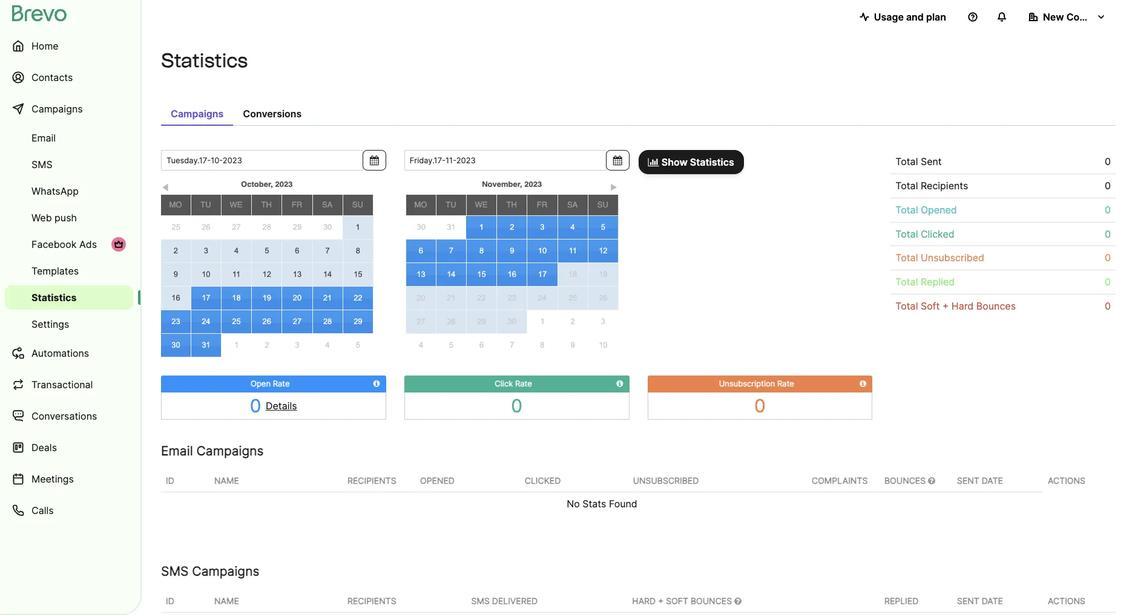 Task type: locate. For each thing, give the bounding box(es) containing it.
unsubscription rate
[[719, 379, 795, 389]]

contacts
[[31, 71, 73, 84]]

2 horizontal spatial 8
[[540, 341, 545, 350]]

2 15 link from the left
[[467, 263, 497, 286]]

1 horizontal spatial 28 link
[[313, 311, 343, 334]]

1 15 from the left
[[354, 270, 363, 279]]

fr for october, 2023
[[292, 200, 302, 210]]

info circle image for click rate
[[617, 380, 623, 388]]

1 horizontal spatial 13
[[417, 270, 426, 279]]

templates link
[[5, 259, 133, 283]]

1 th from the left
[[261, 200, 272, 210]]

id for email campaigns
[[166, 476, 174, 486]]

0 horizontal spatial +
[[658, 596, 664, 607]]

fr down the october, 2023 link
[[292, 200, 302, 210]]

28
[[263, 223, 271, 232], [323, 317, 332, 326], [447, 317, 456, 326]]

settings link
[[5, 312, 133, 337]]

1 vertical spatial sms
[[161, 564, 189, 579]]

0 horizontal spatial 12
[[263, 270, 271, 279]]

2 rate from the left
[[515, 379, 532, 389]]

0 horizontal spatial email
[[31, 132, 56, 144]]

facebook ads
[[31, 239, 97, 251]]

23
[[508, 294, 517, 303], [171, 317, 180, 326]]

id
[[166, 476, 174, 486], [166, 596, 174, 607]]

6 total from the top
[[896, 276, 918, 288]]

10 for the middle 10 link
[[538, 246, 547, 256]]

total up total clicked
[[896, 204, 918, 216]]

0 vertical spatial 11
[[569, 246, 577, 256]]

2 th from the left
[[507, 200, 517, 210]]

bounces
[[977, 300, 1016, 313], [885, 476, 928, 486]]

2 13 from the left
[[417, 270, 426, 279]]

0 horizontal spatial 7
[[326, 246, 330, 255]]

1 fr from the left
[[292, 200, 302, 210]]

+ down total replied on the right top of page
[[943, 300, 949, 313]]

3 rate from the left
[[778, 379, 795, 389]]

13
[[293, 270, 302, 279], [417, 270, 426, 279]]

9
[[510, 246, 514, 256], [174, 270, 178, 279], [571, 341, 575, 350]]

0 vertical spatial 9 link
[[497, 240, 527, 263]]

soft left bounces
[[666, 596, 689, 607]]

0 vertical spatial date
[[982, 476, 1003, 486]]

fr down november, 2023 ▶
[[537, 200, 548, 210]]

1 horizontal spatial clicked
[[921, 228, 955, 240]]

29 link
[[282, 216, 313, 239], [343, 311, 373, 334], [467, 311, 497, 334]]

0 vertical spatial opened
[[921, 204, 957, 216]]

1 20 from the left
[[293, 294, 302, 303]]

23 for left the 23 link
[[171, 317, 180, 326]]

25 link
[[161, 216, 191, 239], [558, 287, 588, 310], [222, 311, 251, 334]]

5
[[601, 223, 606, 232], [265, 246, 269, 255], [449, 341, 454, 350], [356, 341, 360, 350]]

0 for total clicked
[[1105, 228, 1111, 240]]

open rate
[[251, 379, 290, 389]]

21 link
[[313, 287, 343, 310], [437, 287, 466, 310]]

1 14 link from the left
[[313, 263, 343, 286]]

7 for the middle 7 link
[[449, 246, 454, 255]]

total down total replied on the right top of page
[[896, 300, 918, 313]]

3 total from the top
[[896, 204, 918, 216]]

1 horizontal spatial 14 link
[[437, 263, 466, 286]]

25
[[172, 223, 180, 232], [569, 294, 577, 303], [232, 317, 241, 326]]

2 horizontal spatial 26
[[599, 294, 608, 303]]

su
[[352, 200, 363, 210], [598, 200, 609, 210]]

◀
[[162, 183, 170, 193]]

1 horizontal spatial bounces
[[977, 300, 1016, 313]]

0 horizontal spatial clicked
[[525, 476, 561, 486]]

14
[[323, 270, 332, 279], [447, 270, 456, 279]]

0 horizontal spatial unsubscribed
[[633, 476, 699, 486]]

name down email campaigns
[[214, 476, 239, 486]]

4 link
[[558, 216, 588, 239], [222, 240, 251, 263], [406, 334, 436, 357], [313, 334, 343, 357]]

11 link
[[558, 240, 588, 263], [222, 263, 251, 286]]

conversions
[[243, 108, 302, 120]]

info circle image
[[617, 380, 623, 388], [860, 380, 867, 388]]

3 link
[[528, 216, 557, 239], [191, 240, 221, 263], [588, 311, 619, 334], [282, 334, 313, 357]]

2 2023 from the left
[[525, 180, 542, 189]]

30
[[323, 223, 332, 232], [417, 223, 426, 232], [508, 317, 517, 326], [171, 341, 180, 350]]

0 horizontal spatial bounces
[[885, 476, 928, 486]]

2 we from the left
[[475, 200, 488, 210]]

22 link
[[343, 287, 373, 310], [467, 287, 497, 310]]

web
[[31, 212, 52, 224]]

6 link
[[282, 240, 312, 263], [406, 240, 436, 263], [467, 334, 497, 357]]

we down october, on the top left of page
[[230, 200, 243, 210]]

0 horizontal spatial tu
[[201, 200, 211, 210]]

web push
[[31, 212, 77, 224]]

sa for 30
[[322, 200, 333, 210]]

1 horizontal spatial rate
[[515, 379, 532, 389]]

11 for bottom 11 link
[[232, 270, 241, 279]]

0 horizontal spatial 8
[[356, 246, 360, 256]]

0 vertical spatial email
[[31, 132, 56, 144]]

6 for the rightmost the 6 link
[[480, 341, 484, 350]]

0 horizontal spatial 16
[[171, 294, 180, 303]]

1 vertical spatial 24
[[202, 317, 211, 326]]

1 horizontal spatial statistics
[[161, 49, 248, 72]]

1 horizontal spatial +
[[943, 300, 949, 313]]

2 link
[[497, 216, 527, 239], [161, 240, 191, 263], [558, 311, 588, 334], [252, 334, 282, 357]]

1 horizontal spatial 11 link
[[558, 240, 588, 263]]

1 total from the top
[[896, 156, 918, 168]]

2 vertical spatial 25
[[232, 317, 241, 326]]

total down total unsubscribed
[[896, 276, 918, 288]]

calendar image
[[613, 156, 622, 165]]

2 name from the top
[[214, 596, 239, 607]]

1 horizontal spatial 19 link
[[588, 263, 618, 286]]

12 link
[[588, 240, 618, 263], [252, 263, 282, 286]]

1 horizontal spatial 18 link
[[558, 263, 588, 286]]

28 link
[[252, 216, 282, 239], [313, 311, 343, 334], [437, 311, 466, 334]]

1 info circle image from the left
[[617, 380, 623, 388]]

opened
[[921, 204, 957, 216], [420, 476, 455, 486]]

0 horizontal spatial campaigns link
[[5, 94, 133, 124]]

1 we from the left
[[230, 200, 243, 210]]

1 vertical spatial 18
[[232, 294, 241, 303]]

1 vertical spatial email
[[161, 444, 193, 459]]

1 id from the top
[[166, 476, 174, 486]]

31 for leftmost 31 link
[[202, 341, 211, 350]]

email
[[31, 132, 56, 144], [161, 444, 193, 459]]

6
[[295, 246, 299, 255], [419, 246, 423, 255], [480, 341, 484, 350]]

2 mo from the left
[[414, 200, 427, 210]]

0 vertical spatial statistics
[[161, 49, 248, 72]]

rate right unsubscription
[[778, 379, 795, 389]]

1 horizontal spatial sms
[[161, 564, 189, 579]]

soft down total replied on the right top of page
[[921, 300, 940, 313]]

no
[[567, 498, 580, 510]]

0 horizontal spatial 28
[[263, 223, 271, 232]]

26 link
[[191, 216, 221, 239], [588, 287, 618, 310], [252, 311, 282, 334]]

complaints
[[812, 476, 868, 486]]

info circle image for unsubscription rate
[[860, 380, 867, 388]]

1 20 link from the left
[[282, 287, 312, 310]]

1 horizontal spatial opened
[[921, 204, 957, 216]]

5 total from the top
[[896, 252, 918, 264]]

2 info circle image from the left
[[860, 380, 867, 388]]

1
[[356, 223, 360, 232], [479, 223, 484, 232], [541, 317, 545, 327], [234, 341, 239, 350]]

1 name from the top
[[214, 476, 239, 486]]

9 link
[[497, 240, 527, 263], [161, 263, 191, 286], [558, 334, 588, 357]]

1 horizontal spatial 21 link
[[437, 287, 466, 310]]

date
[[982, 476, 1003, 486], [982, 596, 1003, 607]]

tu for 31
[[446, 200, 456, 210]]

email for email
[[31, 132, 56, 144]]

0 for total sent
[[1105, 156, 1111, 168]]

24 link
[[528, 287, 557, 310], [191, 311, 221, 334]]

1 vertical spatial 26 link
[[588, 287, 618, 310]]

2 horizontal spatial 28 link
[[437, 311, 466, 334]]

1 2023 from the left
[[275, 180, 293, 189]]

1 vertical spatial 9
[[174, 270, 178, 279]]

7
[[326, 246, 330, 255], [449, 246, 454, 255], [510, 341, 514, 350]]

1 tu from the left
[[201, 200, 211, 210]]

6 for the middle the 6 link
[[419, 246, 423, 255]]

10
[[538, 246, 547, 256], [202, 270, 211, 279], [599, 341, 608, 350]]

2 horizontal spatial 6
[[480, 341, 484, 350]]

email for email campaigns
[[161, 444, 193, 459]]

rate right click
[[515, 379, 532, 389]]

name down sms campaigns
[[214, 596, 239, 607]]

2 20 from the left
[[417, 294, 426, 303]]

0 for total unsubscribed
[[1105, 252, 1111, 264]]

0 horizontal spatial 26
[[202, 223, 211, 232]]

2 22 from the left
[[477, 294, 486, 303]]

rate right open at the bottom
[[273, 379, 290, 389]]

name
[[214, 476, 239, 486], [214, 596, 239, 607]]

unsubscribed up found
[[633, 476, 699, 486]]

mo for 25
[[169, 200, 182, 210]]

sent date
[[957, 476, 1003, 486], [957, 596, 1003, 607]]

recipients
[[921, 180, 969, 192], [348, 476, 396, 486], [348, 596, 396, 607]]

0 vertical spatial sent date
[[957, 476, 1003, 486]]

1 horizontal spatial 20
[[417, 294, 426, 303]]

th down the october, 2023 link
[[261, 200, 272, 210]]

total replied
[[896, 276, 955, 288]]

facebook
[[31, 239, 77, 251]]

2 sent date from the top
[[957, 596, 1003, 607]]

1 horizontal spatial campaigns link
[[161, 102, 233, 126]]

29
[[293, 223, 302, 232], [354, 317, 363, 326], [477, 317, 486, 326]]

campaigns link
[[5, 94, 133, 124], [161, 102, 233, 126]]

1 vertical spatial id
[[166, 596, 174, 607]]

1 horizontal spatial email
[[161, 444, 193, 459]]

templates
[[31, 265, 79, 277]]

0 vertical spatial 17
[[538, 270, 547, 279]]

statistics
[[161, 49, 248, 72], [690, 156, 734, 168], [31, 292, 77, 304]]

2023 inside november, 2023 ▶
[[525, 180, 542, 189]]

15 link
[[343, 263, 373, 286], [467, 263, 497, 286]]

0 horizontal spatial 23
[[171, 317, 180, 326]]

0 horizontal spatial hard
[[632, 596, 656, 607]]

1 horizontal spatial 28
[[323, 317, 332, 326]]

10 for 10 link to the left
[[202, 270, 211, 279]]

total down total sent
[[896, 180, 918, 192]]

0 vertical spatial sms
[[31, 159, 52, 171]]

tu
[[201, 200, 211, 210], [446, 200, 456, 210]]

8 for 8 link to the left
[[356, 246, 360, 256]]

1 mo from the left
[[169, 200, 182, 210]]

+ left bounces
[[658, 596, 664, 607]]

2 total from the top
[[896, 180, 918, 192]]

0 horizontal spatial 11
[[232, 270, 241, 279]]

0 vertical spatial 10
[[538, 246, 547, 256]]

actions
[[1048, 476, 1086, 486], [1048, 596, 1086, 607]]

1 sent date from the top
[[957, 476, 1003, 486]]

21 for 1st 21 link from left
[[323, 294, 332, 303]]

1 horizontal spatial 8
[[480, 246, 484, 256]]

20
[[293, 294, 302, 303], [417, 294, 426, 303]]

sms for sms campaigns
[[161, 564, 189, 579]]

1 15 link from the left
[[343, 263, 373, 286]]

0 horizontal spatial 22
[[354, 294, 363, 303]]

2023 right october, on the top left of page
[[275, 180, 293, 189]]

0 horizontal spatial 19 link
[[252, 287, 282, 310]]

whatsapp
[[31, 185, 79, 197]]

0 horizontal spatial 21
[[323, 294, 332, 303]]

1 14 from the left
[[323, 270, 332, 279]]

1 su from the left
[[352, 200, 363, 210]]

home link
[[5, 31, 133, 61]]

1 vertical spatial date
[[982, 596, 1003, 607]]

tu for 26
[[201, 200, 211, 210]]

total down total clicked
[[896, 252, 918, 264]]

0 vertical spatial sent
[[957, 476, 980, 486]]

id down sms campaigns
[[166, 596, 174, 607]]

21
[[323, 294, 332, 303], [447, 294, 456, 303]]

31
[[447, 223, 456, 232], [202, 341, 211, 350]]

found
[[609, 498, 638, 510]]

web push link
[[5, 206, 133, 230]]

23 for the 23 link to the right
[[508, 294, 517, 303]]

0 horizontal spatial 15 link
[[343, 263, 373, 286]]

0 horizontal spatial statistics
[[31, 292, 77, 304]]

2 horizontal spatial 28
[[447, 317, 456, 326]]

1 horizontal spatial 12 link
[[588, 240, 618, 263]]

1 horizontal spatial 24 link
[[528, 287, 557, 310]]

23 link
[[497, 287, 527, 310], [161, 311, 191, 334]]

2 sa from the left
[[567, 200, 578, 210]]

1 horizontal spatial fr
[[537, 200, 548, 210]]

id down email campaigns
[[166, 476, 174, 486]]

calendar image
[[370, 156, 379, 165]]

1 horizontal spatial 15
[[477, 270, 486, 279]]

we down november,
[[475, 200, 488, 210]]

total left 'sent' at the top of the page
[[896, 156, 918, 168]]

0 for total soft + hard bounces
[[1105, 300, 1111, 313]]

0 horizontal spatial th
[[261, 200, 272, 210]]

th down november, 2023 link
[[507, 200, 517, 210]]

2 tu from the left
[[446, 200, 456, 210]]

4 total from the top
[[896, 228, 918, 240]]

0 vertical spatial clicked
[[921, 228, 955, 240]]

31 for 31 link to the right
[[447, 223, 456, 232]]

0 vertical spatial 24
[[538, 294, 547, 303]]

automations
[[31, 348, 89, 360]]

th for 2
[[507, 200, 517, 210]]

name for email campaigns
[[214, 476, 239, 486]]

2 fr from the left
[[537, 200, 548, 210]]

total for total unsubscribed
[[896, 252, 918, 264]]

0 horizontal spatial 26 link
[[191, 216, 221, 239]]

1 sa from the left
[[322, 200, 333, 210]]

total down total opened
[[896, 228, 918, 240]]

▶ link
[[610, 181, 619, 193]]

24
[[538, 294, 547, 303], [202, 317, 211, 326]]

2023 for october,
[[275, 180, 293, 189]]

0 horizontal spatial 11 link
[[222, 263, 251, 286]]

1 rate from the left
[[273, 379, 290, 389]]

0 horizontal spatial mo
[[169, 200, 182, 210]]

1 horizontal spatial 27
[[293, 317, 302, 326]]

16 link
[[497, 263, 527, 286], [161, 287, 191, 310]]

1 horizontal spatial 11
[[569, 246, 577, 256]]

7 total from the top
[[896, 300, 918, 313]]

total for total soft + hard bounces
[[896, 300, 918, 313]]

2 21 from the left
[[447, 294, 456, 303]]

november,
[[482, 180, 522, 189]]

17 link
[[528, 263, 557, 286], [191, 287, 221, 310]]

1 horizontal spatial 7 link
[[437, 240, 466, 263]]

1 actions from the top
[[1048, 476, 1086, 486]]

total recipients
[[896, 180, 969, 192]]

2023 right november,
[[525, 180, 542, 189]]

1 vertical spatial 23
[[171, 317, 180, 326]]

19 link
[[588, 263, 618, 286], [252, 287, 282, 310]]

unsubscribed up total replied on the right top of page
[[921, 252, 985, 264]]

0 horizontal spatial sa
[[322, 200, 333, 210]]

1 horizontal spatial 22
[[477, 294, 486, 303]]

ads
[[79, 239, 97, 251]]

fr for november, 2023
[[537, 200, 548, 210]]

1 21 from the left
[[323, 294, 332, 303]]

we
[[230, 200, 243, 210], [475, 200, 488, 210]]

17
[[538, 270, 547, 279], [202, 294, 211, 303]]

1 13 from the left
[[293, 270, 302, 279]]

campaigns
[[31, 103, 83, 115], [171, 108, 224, 120], [197, 444, 264, 459], [192, 564, 259, 579]]

2 id from the top
[[166, 596, 174, 607]]

1 horizontal spatial 17 link
[[528, 263, 557, 286]]

2 su from the left
[[598, 200, 609, 210]]

rate for click rate
[[515, 379, 532, 389]]

sa for 4
[[567, 200, 578, 210]]



Task type: describe. For each thing, give the bounding box(es) containing it.
rate for open rate
[[273, 379, 290, 389]]

0 vertical spatial 9
[[510, 246, 514, 256]]

calls
[[31, 505, 54, 517]]

id for sms campaigns
[[166, 596, 174, 607]]

10 for rightmost 10 link
[[599, 341, 608, 350]]

0 for total opened
[[1105, 204, 1111, 216]]

0 for total replied
[[1105, 276, 1111, 288]]

2 vertical spatial 26
[[263, 317, 271, 326]]

bounces
[[691, 596, 732, 607]]

1 vertical spatial unsubscribed
[[633, 476, 699, 486]]

1 vertical spatial 16 link
[[161, 287, 191, 310]]

sms link
[[5, 153, 133, 177]]

2 horizontal spatial 25 link
[[558, 287, 588, 310]]

total for total opened
[[896, 204, 918, 216]]

0 horizontal spatial 23 link
[[161, 311, 191, 334]]

1 horizontal spatial 29 link
[[343, 311, 373, 334]]

0 vertical spatial 26
[[202, 223, 211, 232]]

2 vertical spatial 25 link
[[222, 311, 251, 334]]

new company button
[[1019, 5, 1116, 29]]

1 vertical spatial 17 link
[[191, 287, 221, 310]]

0 horizontal spatial 27
[[232, 223, 241, 232]]

1 vertical spatial 16
[[171, 294, 180, 303]]

1 vertical spatial +
[[658, 596, 664, 607]]

conversations
[[31, 411, 97, 423]]

0 horizontal spatial 31 link
[[191, 334, 221, 357]]

0 for total recipients
[[1105, 180, 1111, 192]]

1 vertical spatial 17
[[202, 294, 211, 303]]

plan
[[926, 11, 947, 23]]

0 horizontal spatial 18
[[232, 294, 241, 303]]

12 for top 12 link
[[599, 246, 608, 256]]

0 horizontal spatial 10 link
[[191, 263, 221, 286]]

deals
[[31, 442, 57, 454]]

show statistics button
[[639, 150, 744, 174]]

recipients for sms campaigns
[[348, 596, 396, 607]]

transactional
[[31, 379, 93, 391]]

contacts link
[[5, 63, 133, 92]]

show
[[662, 156, 688, 168]]

2 horizontal spatial 27 link
[[406, 311, 436, 334]]

2 sent from the top
[[957, 596, 980, 607]]

delivered
[[492, 596, 538, 607]]

total clicked
[[896, 228, 955, 240]]

28 for the rightmost 28 link
[[447, 317, 456, 326]]

25 for the bottommost "25" link
[[232, 317, 241, 326]]

1 horizontal spatial 8 link
[[467, 240, 497, 263]]

conversions link
[[233, 102, 312, 126]]

◀ link
[[161, 181, 170, 193]]

whatsapp link
[[5, 179, 133, 203]]

click
[[495, 379, 513, 389]]

1 horizontal spatial 27 link
[[282, 311, 312, 334]]

0 vertical spatial 18
[[569, 270, 577, 279]]

28 for leftmost 28 link
[[263, 223, 271, 232]]

total sent
[[896, 156, 942, 168]]

2 date from the top
[[982, 596, 1003, 607]]

2 actions from the top
[[1048, 596, 1086, 607]]

th for 28
[[261, 200, 272, 210]]

19 for right "19" link
[[599, 270, 608, 279]]

1 13 link from the left
[[282, 263, 312, 286]]

1 horizontal spatial 31 link
[[436, 216, 467, 239]]

total for total recipients
[[896, 180, 918, 192]]

7 for 7 link to the left
[[326, 246, 330, 255]]

2 vertical spatial 26 link
[[252, 311, 282, 334]]

0 horizontal spatial 18 link
[[222, 287, 251, 310]]

november, 2023 link
[[436, 177, 588, 192]]

mo for 30
[[414, 200, 427, 210]]

1 horizontal spatial 23 link
[[497, 287, 527, 310]]

home
[[31, 40, 59, 52]]

su for 1
[[352, 200, 363, 210]]

total opened
[[896, 204, 957, 216]]

12 for 12 link to the left
[[263, 270, 271, 279]]

2 vertical spatial statistics
[[31, 292, 77, 304]]

we for november, 2023
[[475, 200, 488, 210]]

21 for first 21 link from right
[[447, 294, 456, 303]]

28 for middle 28 link
[[323, 317, 332, 326]]

0 horizontal spatial 8 link
[[343, 240, 373, 263]]

0 horizontal spatial 24 link
[[191, 311, 221, 334]]

0 horizontal spatial opened
[[420, 476, 455, 486]]

sms campaigns
[[161, 564, 259, 579]]

show statistics
[[659, 156, 734, 168]]

2023 for november,
[[525, 180, 542, 189]]

1 vertical spatial 19 link
[[252, 287, 282, 310]]

1 horizontal spatial 16
[[508, 270, 517, 279]]

sms for sms
[[31, 159, 52, 171]]

8 for middle 8 link
[[480, 246, 484, 256]]

company
[[1067, 11, 1112, 23]]

2 horizontal spatial 8 link
[[527, 334, 558, 357]]

19 for bottom "19" link
[[263, 294, 271, 303]]

new company
[[1043, 11, 1112, 23]]

calls link
[[5, 497, 133, 526]]

0 vertical spatial 24 link
[[528, 287, 557, 310]]

usage
[[874, 11, 904, 23]]

info circle image
[[373, 380, 380, 388]]

october,
[[241, 180, 273, 189]]

1 22 link from the left
[[343, 287, 373, 310]]

From text field
[[161, 150, 363, 171]]

1 horizontal spatial 10 link
[[528, 240, 557, 263]]

unsubscription
[[719, 379, 775, 389]]

25 for the topmost "25" link
[[172, 223, 180, 232]]

total soft + hard bounces
[[896, 300, 1016, 313]]

meetings
[[31, 474, 74, 486]]

no stats found
[[567, 498, 638, 510]]

1 date from the top
[[982, 476, 1003, 486]]

1 vertical spatial clicked
[[525, 476, 561, 486]]

0 vertical spatial 26 link
[[191, 216, 221, 239]]

To text field
[[404, 150, 607, 171]]

sent
[[921, 156, 942, 168]]

0 vertical spatial 25 link
[[161, 216, 191, 239]]

details
[[266, 400, 297, 412]]

0 horizontal spatial 6 link
[[282, 240, 312, 263]]

push
[[55, 212, 77, 224]]

0 vertical spatial soft
[[921, 300, 940, 313]]

6 for the 6 link to the left
[[295, 246, 299, 255]]

and
[[907, 11, 924, 23]]

sms delivered
[[472, 596, 538, 607]]

0 horizontal spatial 7 link
[[313, 240, 343, 263]]

bar chart image
[[648, 157, 659, 167]]

1 22 from the left
[[354, 294, 363, 303]]

sms for sms delivered
[[472, 596, 490, 607]]

open
[[251, 379, 271, 389]]

0 details
[[250, 395, 297, 417]]

conversations link
[[5, 402, 133, 431]]

8 for the rightmost 8 link
[[540, 341, 545, 350]]

0 vertical spatial bounces
[[977, 300, 1016, 313]]

1 horizontal spatial replied
[[921, 276, 955, 288]]

usage and plan
[[874, 11, 947, 23]]

total for total clicked
[[896, 228, 918, 240]]

1 horizontal spatial hard
[[952, 300, 974, 313]]

hard  + soft bounces
[[632, 596, 735, 607]]

1 vertical spatial 11 link
[[222, 263, 251, 286]]

email campaigns
[[161, 444, 264, 459]]

2 horizontal spatial 9
[[571, 341, 575, 350]]

1 horizontal spatial 17
[[538, 270, 547, 279]]

november, 2023 ▶
[[482, 180, 618, 193]]

0 vertical spatial 12 link
[[588, 240, 618, 263]]

2 13 link from the left
[[406, 263, 436, 286]]

october, 2023 link
[[191, 177, 343, 192]]

0 horizontal spatial 29
[[293, 223, 302, 232]]

2 20 link from the left
[[406, 287, 436, 310]]

0 horizontal spatial 28 link
[[252, 216, 282, 239]]

2 14 from the left
[[447, 270, 456, 279]]

2 horizontal spatial 7 link
[[497, 334, 527, 357]]

0 horizontal spatial replied
[[885, 596, 919, 607]]

0 vertical spatial unsubscribed
[[921, 252, 985, 264]]

2 horizontal spatial 27
[[417, 317, 426, 326]]

automations link
[[5, 339, 133, 368]]

email link
[[5, 126, 133, 150]]

name for sms campaigns
[[214, 596, 239, 607]]

0 vertical spatial 11 link
[[558, 240, 588, 263]]

1 horizontal spatial 6 link
[[406, 240, 436, 263]]

meetings link
[[5, 465, 133, 494]]

0 vertical spatial 17 link
[[528, 263, 557, 286]]

25 for "25" link to the right
[[569, 294, 577, 303]]

▶
[[611, 183, 618, 193]]

0 horizontal spatial soft
[[666, 596, 689, 607]]

click rate
[[495, 379, 532, 389]]

we for october, 2023
[[230, 200, 243, 210]]

2 21 link from the left
[[437, 287, 466, 310]]

7 for the right 7 link
[[510, 341, 514, 350]]

usage and plan button
[[850, 5, 956, 29]]

2 22 link from the left
[[467, 287, 497, 310]]

2 horizontal spatial 26 link
[[588, 287, 618, 310]]

recipients for email campaigns
[[348, 476, 396, 486]]

total unsubscribed
[[896, 252, 985, 264]]

11 for topmost 11 link
[[569, 246, 577, 256]]

left___rvooi image
[[114, 240, 124, 250]]

0 horizontal spatial 9
[[174, 270, 178, 279]]

1 horizontal spatial 16 link
[[497, 263, 527, 286]]

transactional link
[[5, 371, 133, 400]]

total for total sent
[[896, 156, 918, 168]]

2 14 link from the left
[[437, 263, 466, 286]]

october, 2023
[[241, 180, 293, 189]]

rate for unsubscription rate
[[778, 379, 795, 389]]

2 horizontal spatial 9 link
[[558, 334, 588, 357]]

2 horizontal spatial 10 link
[[588, 334, 619, 357]]

total for total replied
[[896, 276, 918, 288]]

0 vertical spatial +
[[943, 300, 949, 313]]

2 horizontal spatial 29
[[477, 317, 486, 326]]

statistics inside button
[[690, 156, 734, 168]]

deals link
[[5, 434, 133, 463]]

1 vertical spatial 9 link
[[161, 263, 191, 286]]

stats
[[583, 498, 606, 510]]

0 vertical spatial recipients
[[921, 180, 969, 192]]

2 horizontal spatial 6 link
[[467, 334, 497, 357]]

1 horizontal spatial 24
[[538, 294, 547, 303]]

2 15 from the left
[[477, 270, 486, 279]]

new
[[1043, 11, 1064, 23]]

1 21 link from the left
[[313, 287, 343, 310]]

2 horizontal spatial 29 link
[[467, 311, 497, 334]]

0 horizontal spatial 12 link
[[252, 263, 282, 286]]

su for 5
[[598, 200, 609, 210]]

1 sent from the top
[[957, 476, 980, 486]]

0 horizontal spatial 27 link
[[221, 216, 252, 239]]

statistics link
[[5, 286, 133, 310]]

facebook ads link
[[5, 233, 133, 257]]

0 horizontal spatial 29 link
[[282, 216, 313, 239]]

1 horizontal spatial 29
[[354, 317, 363, 326]]

settings
[[31, 319, 69, 331]]



Task type: vqa. For each thing, say whether or not it's contained in the screenshot.


